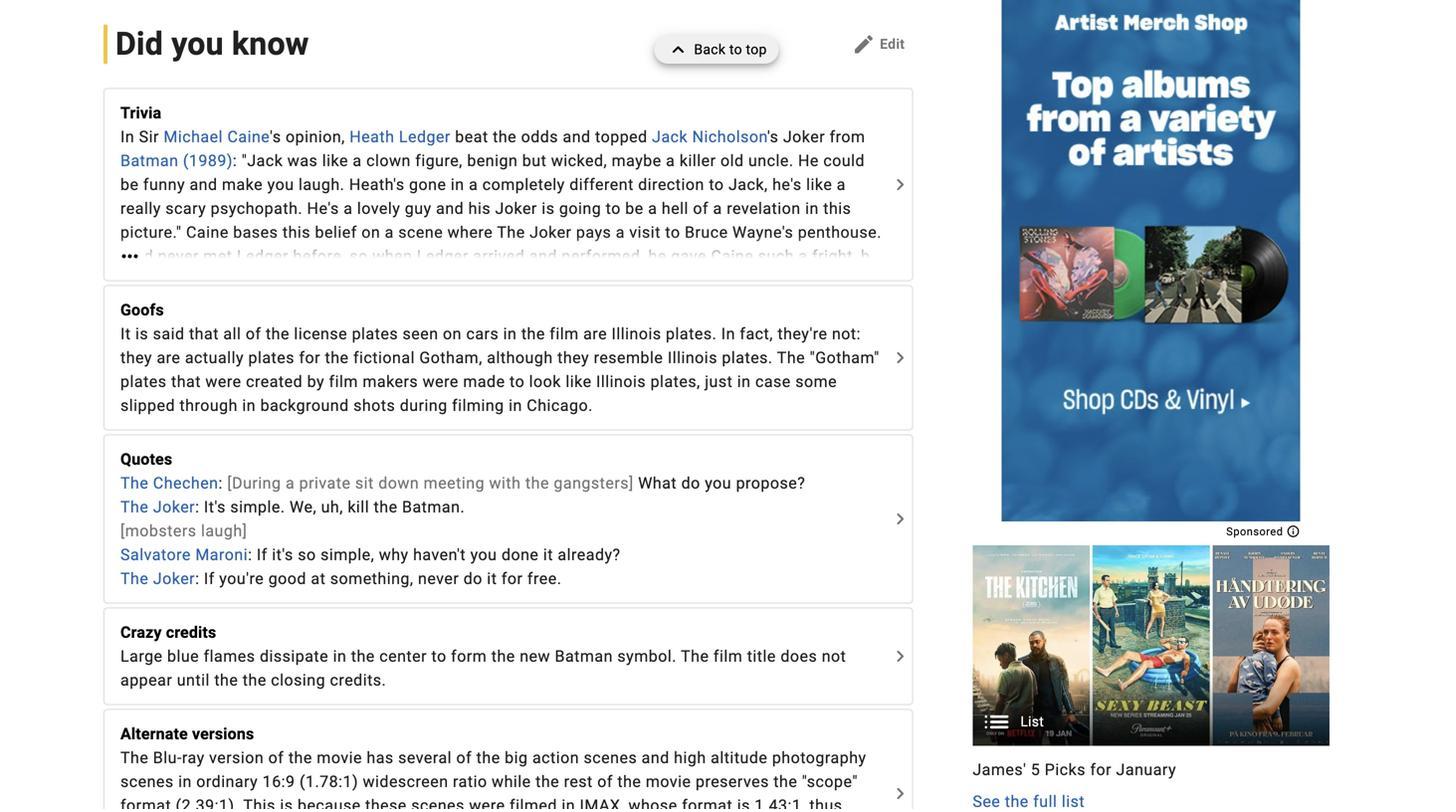 Task type: describe. For each thing, give the bounding box(es) containing it.
for inside quotes the chechen : [during a private sit down meeting with the gangsters] what do you propose? the joker : it's simple. we, uh, kill the batman. [mobsters laugh] salvatore maroni : if it's so simple, why haven't you done it already? the joker : if you're good at something, never do it for free.
[[502, 570, 523, 588]]

1 vertical spatial caine
[[186, 223, 229, 242]]

credits.
[[330, 671, 387, 690]]

jack,
[[729, 175, 768, 194]]

: up the you're
[[248, 546, 252, 565]]

when
[[373, 247, 413, 266]]

all
[[223, 325, 241, 344]]

: down salvatore maroni button
[[195, 570, 200, 588]]

crazy credits large blue flames dissipate in the center to form the new batman symbol. the film title does not appear until the the closing credits.
[[120, 623, 847, 690]]

the up "[mobsters" on the bottom
[[120, 498, 149, 517]]

hell
[[662, 199, 689, 218]]

joker down going
[[530, 223, 572, 242]]

gave
[[671, 247, 707, 266]]

created
[[246, 372, 303, 391]]

the inside alternate versions the blu-ray version of the movie has several of the big action scenes and high altitude photography scenes in ordinary 16:9 (1.78:1) widescreen ratio while the rest of the movie preserves the "scope" format (2.39:1). this is because these scenes were filmed in imax, whose format is 1.43:1, th
[[120, 749, 149, 768]]

for inside james' 5 picks for january link
[[1091, 761, 1112, 780]]

2 he from the left
[[861, 247, 880, 266]]

in up penthouse.
[[806, 199, 819, 218]]

in right just
[[738, 372, 751, 391]]

in inside "crazy credits large blue flames dissipate in the center to form the new batman symbol. the film title does not appear until the the closing credits."
[[333, 647, 347, 666]]

crazy credits button
[[120, 621, 887, 645]]

during
[[400, 396, 448, 415]]

really
[[120, 199, 161, 218]]

something,
[[330, 570, 414, 588]]

of up 16:9
[[269, 749, 284, 768]]

0 vertical spatial it
[[544, 546, 554, 565]]

heath
[[350, 127, 395, 146]]

haven't
[[413, 546, 466, 565]]

a inside quotes the chechen : [during a private sit down meeting with the gangsters] what do you propose? the joker : it's simple. we, uh, kill the batman. [mobsters laugh] salvatore maroni : if it's so simple, why haven't you done it already? the joker : if you're good at something, never do it for free.
[[286, 474, 295, 493]]

a left visit
[[616, 223, 625, 242]]

joker down completely
[[495, 199, 538, 218]]

seen
[[403, 325, 439, 344]]

preserves
[[696, 773, 770, 792]]

see more image for alternate versions the blu-ray version of the movie has several of the big action scenes and high altitude photography scenes in ordinary 16:9 (1.78:1) widescreen ratio while the rest of the movie preserves the "scope" format (2.39:1). this is because these scenes were filmed in imax, whose format is 1.43:1, th
[[889, 782, 912, 806]]

old
[[721, 151, 744, 170]]

clown
[[366, 151, 411, 170]]

2 vertical spatial caine
[[711, 247, 754, 266]]

from
[[830, 127, 866, 146]]

: left it's
[[195, 498, 200, 517]]

the inside : "jack was like a clown figure, benign but wicked, maybe a killer old uncle. he could be funny and make you laugh. heath's gone in a completely different direction to jack, he's like a really scary psychopath. he's a lovely guy and his joker is going to be a hell of a revelation in this picture." caine bases this belief on a scene where the joker pays a visit to bruce wayne's penthouse. he'd never met ledger before, so when ledger arrived and performed, he gave caine such a fright, he forgot his lines.
[[497, 223, 525, 242]]

odds
[[521, 127, 559, 146]]

look
[[529, 372, 562, 391]]

chicago.
[[527, 396, 593, 415]]

in down rest
[[562, 797, 576, 810]]

jack nicholson link
[[652, 127, 768, 146]]

in sir michael caine 's opinion, heath ledger beat the odds and topped jack nicholson 's joker from batman (1989)
[[120, 127, 866, 170]]

bases
[[233, 223, 278, 242]]

1 vertical spatial illinois
[[668, 349, 718, 367]]

0 horizontal spatial if
[[204, 570, 215, 588]]

0 horizontal spatial be
[[120, 175, 139, 194]]

0 vertical spatial his
[[469, 199, 491, 218]]

some
[[796, 372, 838, 391]]

0 vertical spatial if
[[257, 546, 268, 565]]

maybe
[[612, 151, 662, 170]]

sponsored
[[1227, 526, 1287, 538]]

you left propose?
[[705, 474, 732, 493]]

chechen
[[153, 474, 219, 493]]

a down jack
[[666, 151, 675, 170]]

the inside goofs it is said that all of the license plates seen on cars in the film are illinois plates. in fact, they're not: they are actually plates for the fictional gotham, although they resemble illinois plates. the "gotham" plates that were created by film makers were made to look like illinois plates, just in case some slipped through in background shots during filming in chicago.
[[777, 349, 806, 367]]

versions
[[192, 725, 254, 744]]

know
[[232, 25, 309, 63]]

could
[[824, 151, 865, 170]]

trivia button
[[120, 101, 887, 125]]

you right did
[[171, 25, 224, 63]]

although
[[487, 349, 553, 367]]

(1989)
[[183, 151, 233, 170]]

to inside "button"
[[730, 41, 743, 58]]

is inside : "jack was like a clown figure, benign but wicked, maybe a killer old uncle. he could be funny and make you laugh. heath's gone in a completely different direction to jack, he's like a really scary psychopath. he's a lovely guy and his joker is going to be a hell of a revelation in this picture." caine bases this belief on a scene where the joker pays a visit to bruce wayne's penthouse. he'd never met ledger before, so when ledger arrived and performed, he gave caine such a fright, he forgot his lines.
[[542, 199, 555, 218]]

0 horizontal spatial his
[[171, 271, 193, 290]]

1 vertical spatial be
[[626, 199, 644, 218]]

1 horizontal spatial do
[[682, 474, 701, 493]]

batman.
[[402, 498, 465, 517]]

we,
[[290, 498, 317, 517]]

penthouse.
[[798, 223, 882, 242]]

batman inside "crazy credits large blue flames dissipate in the center to form the new batman symbol. the film title does not appear until the the closing credits."
[[555, 647, 613, 666]]

see more image for goofs it is said that all of the license plates seen on cars in the film are illinois plates. in fact, they're not: they are actually plates for the fictional gotham, although they resemble illinois plates. the "gotham" plates that were created by film makers were made to look like illinois plates, just in case some slipped through in background shots during filming in chicago.
[[889, 346, 912, 370]]

you inside : "jack was like a clown figure, benign but wicked, maybe a killer old uncle. he could be funny and make you laugh. heath's gone in a completely different direction to jack, he's like a really scary psychopath. he's a lovely guy and his joker is going to be a hell of a revelation in this picture." caine bases this belief on a scene where the joker pays a visit to bruce wayne's penthouse. he'd never met ledger before, so when ledger arrived and performed, he gave caine such a fright, he forgot his lines.
[[267, 175, 294, 194]]

gone
[[409, 175, 447, 194]]

different
[[570, 175, 634, 194]]

on inside : "jack was like a clown figure, benign but wicked, maybe a killer old uncle. he could be funny and make you laugh. heath's gone in a completely different direction to jack, he's like a really scary psychopath. he's a lovely guy and his joker is going to be a hell of a revelation in this picture." caine bases this belief on a scene where the joker pays a visit to bruce wayne's penthouse. he'd never met ledger before, so when ledger arrived and performed, he gave caine such a fright, he forgot his lines.
[[362, 223, 381, 242]]

flames
[[204, 647, 255, 666]]

0 horizontal spatial were
[[206, 372, 242, 391]]

ledger down bases
[[237, 247, 289, 266]]

james' 5 picks for january
[[973, 761, 1177, 780]]

and inside alternate versions the blu-ray version of the movie has several of the big action scenes and high altitude photography scenes in ordinary 16:9 (1.78:1) widescreen ratio while the rest of the movie preserves the "scope" format (2.39:1). this is because these scenes were filmed in imax, whose format is 1.43:1, th
[[642, 749, 670, 768]]

ordinary
[[196, 773, 258, 792]]

revelation
[[727, 199, 801, 218]]

does
[[781, 647, 818, 666]]

a down could on the top of page
[[837, 175, 846, 194]]

trivia
[[120, 104, 162, 122]]

where
[[448, 223, 493, 242]]

and down (1989) in the left of the page
[[190, 175, 218, 194]]

in right gone
[[451, 175, 465, 194]]

were inside alternate versions the blu-ray version of the movie has several of the big action scenes and high altitude photography scenes in ordinary 16:9 (1.78:1) widescreen ratio while the rest of the movie preserves the "scope" format (2.39:1). this is because these scenes were filmed in imax, whose format is 1.43:1, th
[[469, 797, 505, 810]]

caine inside "in sir michael caine 's opinion, heath ledger beat the odds and topped jack nicholson 's joker from batman (1989)"
[[227, 127, 270, 146]]

for inside goofs it is said that all of the license plates seen on cars in the film are illinois plates. in fact, they're not: they are actually plates for the fictional gotham, although they resemble illinois plates. the "gotham" plates that were created by film makers were made to look like illinois plates, just in case some slipped through in background shots during filming in chicago.
[[299, 349, 321, 367]]

is down "preserves"
[[738, 797, 751, 810]]

to down different
[[606, 199, 621, 218]]

until
[[177, 671, 210, 690]]

1 horizontal spatial movie
[[646, 773, 692, 792]]

filmed
[[510, 797, 557, 810]]

never inside : "jack was like a clown figure, benign but wicked, maybe a killer old uncle. he could be funny and make you laugh. heath's gone in a completely different direction to jack, he's like a really scary psychopath. he's a lovely guy and his joker is going to be a hell of a revelation in this picture." caine bases this belief on a scene where the joker pays a visit to bruce wayne's penthouse. he'd never met ledger before, so when ledger arrived and performed, he gave caine such a fright, he forgot his lines.
[[158, 247, 199, 266]]

wicked,
[[551, 151, 608, 170]]

done
[[502, 546, 539, 565]]

the joker button for : it's simple. we, uh, kill the batman.
[[120, 495, 195, 519]]

picks
[[1045, 761, 1086, 780]]

resemble
[[594, 349, 664, 367]]

blu-
[[153, 749, 182, 768]]

free.
[[528, 570, 562, 588]]

0 horizontal spatial movie
[[317, 749, 362, 768]]

slipped
[[120, 396, 175, 415]]

laugh.
[[299, 175, 345, 194]]

large
[[120, 647, 163, 666]]

did you know
[[116, 25, 309, 63]]

laugh]
[[201, 522, 247, 541]]

fact,
[[740, 325, 774, 344]]

on inside goofs it is said that all of the license plates seen on cars in the film are illinois plates. in fact, they're not: they are actually plates for the fictional gotham, although they resemble illinois plates. the "gotham" plates that were created by film makers were made to look like illinois plates, just in case some slipped through in background shots during filming in chicago.
[[443, 325, 462, 344]]

arrived
[[473, 247, 525, 266]]

"scope"
[[802, 773, 858, 792]]

case
[[756, 372, 791, 391]]

uncle.
[[749, 151, 794, 170]]

(2.39:1).
[[176, 797, 239, 810]]

(1.78:1)
[[300, 773, 359, 792]]

back to top button
[[655, 36, 779, 64]]

ratio
[[453, 773, 488, 792]]

0 vertical spatial illinois
[[612, 325, 662, 344]]

uh,
[[321, 498, 343, 517]]

completely
[[483, 175, 565, 194]]

in down ray
[[178, 773, 192, 792]]

"jack
[[242, 151, 283, 170]]

lines.
[[198, 271, 238, 290]]

and up where
[[436, 199, 464, 218]]

lovely
[[357, 199, 401, 218]]

to inside "crazy credits large blue flames dissipate in the center to form the new batman symbol. the film title does not appear until the the closing credits."
[[432, 647, 447, 666]]

dissipate
[[260, 647, 329, 666]]

wayne's
[[733, 223, 794, 242]]

not
[[822, 647, 847, 666]]

several
[[398, 749, 452, 768]]

0 vertical spatial this
[[824, 199, 852, 218]]

list group
[[973, 545, 1330, 747]]

the chechen button
[[120, 471, 219, 495]]

michael caine link
[[164, 127, 270, 146]]

belief
[[315, 223, 357, 242]]

picture."
[[120, 223, 182, 242]]

big
[[505, 749, 528, 768]]

1 they from the left
[[120, 349, 152, 367]]

form
[[451, 647, 487, 666]]

film inside "crazy credits large blue flames dissipate in the center to form the new batman symbol. the film title does not appear until the the closing credits."
[[714, 647, 743, 666]]

: inside : "jack was like a clown figure, benign but wicked, maybe a killer old uncle. he could be funny and make you laugh. heath's gone in a completely different direction to jack, he's like a really scary psychopath. he's a lovely guy and his joker is going to be a hell of a revelation in this picture." caine bases this belief on a scene where the joker pays a visit to bruce wayne's penthouse. he'd never met ledger before, so when ledger arrived and performed, he gave caine such a fright, he forgot his lines.
[[233, 151, 237, 170]]

gotham,
[[420, 349, 483, 367]]

1 horizontal spatial film
[[550, 325, 579, 344]]

of up imax,
[[598, 773, 613, 792]]

0 horizontal spatial film
[[329, 372, 358, 391]]

list
[[1021, 714, 1045, 730]]

to down the old
[[709, 175, 724, 194]]

of up ratio
[[457, 749, 472, 768]]

appear
[[120, 671, 173, 690]]

did
[[116, 25, 163, 63]]

a down heath
[[353, 151, 362, 170]]



Task type: vqa. For each thing, say whether or not it's contained in the screenshot.


Task type: locate. For each thing, give the bounding box(es) containing it.
on down lovely
[[362, 223, 381, 242]]

plates. up plates,
[[666, 325, 717, 344]]

format down blu- in the bottom left of the page
[[120, 797, 171, 810]]

meeting
[[424, 474, 485, 493]]

1 vertical spatial movie
[[646, 773, 692, 792]]

1 vertical spatial film
[[329, 372, 358, 391]]

of right all
[[246, 325, 261, 344]]

2 horizontal spatial were
[[469, 797, 505, 810]]

's up the "jack
[[270, 127, 281, 146]]

pays
[[576, 223, 612, 242]]

never down picture."
[[158, 247, 199, 266]]

joker down the chechen button
[[153, 498, 195, 517]]

alternate versions the blu-ray version of the movie has several of the big action scenes and high altitude photography scenes in ordinary 16:9 (1.78:1) widescreen ratio while the rest of the movie preserves the "scope" format (2.39:1). this is because these scenes were filmed in imax, whose format is 1.43:1, th
[[120, 725, 878, 810]]

they're
[[778, 325, 828, 344]]

edit image
[[852, 32, 876, 56]]

said
[[153, 325, 185, 344]]

's up uncle.
[[768, 127, 779, 146]]

1 horizontal spatial it
[[544, 546, 554, 565]]

0 horizontal spatial in
[[120, 127, 135, 146]]

the right symbol.
[[681, 647, 709, 666]]

they
[[120, 349, 152, 367], [558, 349, 590, 367]]

1 's from the left
[[270, 127, 281, 146]]

the joker button for : if you're good at something, never do it for free.
[[120, 567, 195, 591]]

in inside "in sir michael caine 's opinion, heath ledger beat the odds and topped jack nicholson 's joker from batman (1989)"
[[120, 127, 135, 146]]

0 horizontal spatial plates.
[[666, 325, 717, 344]]

sir
[[139, 127, 159, 146]]

1 horizontal spatial 's
[[768, 127, 779, 146]]

caine up met
[[186, 223, 229, 242]]

2 the joker button from the top
[[120, 567, 195, 591]]

for up by
[[299, 349, 321, 367]]

1 vertical spatial never
[[418, 570, 459, 588]]

2 vertical spatial plates
[[120, 372, 167, 391]]

be up visit
[[626, 199, 644, 218]]

0 horizontal spatial so
[[298, 546, 316, 565]]

of inside : "jack was like a clown figure, benign but wicked, maybe a killer old uncle. he could be funny and make you laugh. heath's gone in a completely different direction to jack, he's like a really scary psychopath. he's a lovely guy and his joker is going to be a hell of a revelation in this picture." caine bases this belief on a scene where the joker pays a visit to bruce wayne's penthouse. he'd never met ledger before, so when ledger arrived and performed, he gave caine such a fright, he forgot his lines.
[[693, 199, 709, 218]]

the down salvatore
[[120, 570, 149, 588]]

movie up (1.78:1)
[[317, 749, 362, 768]]

the joker button up "[mobsters" on the bottom
[[120, 495, 195, 519]]

a up we,
[[286, 474, 295, 493]]

0 vertical spatial in
[[120, 127, 135, 146]]

be up really
[[120, 175, 139, 194]]

simple,
[[321, 546, 375, 565]]

the down alternate
[[120, 749, 149, 768]]

1 horizontal spatial were
[[423, 372, 459, 391]]

plates up slipped
[[120, 372, 167, 391]]

1 vertical spatial are
[[157, 349, 181, 367]]

joker up he
[[784, 127, 826, 146]]

on
[[362, 223, 381, 242], [443, 325, 462, 344]]

back
[[694, 41, 726, 58]]

guy
[[405, 199, 432, 218]]

caine up the "jack
[[227, 127, 270, 146]]

sponsored content section
[[1002, 0, 1301, 538]]

0 horizontal spatial never
[[158, 247, 199, 266]]

see more image for crazy credits large blue flames dissipate in the center to form the new batman symbol. the film title does not appear until the the closing credits.
[[889, 645, 912, 669]]

ledger inside "in sir michael caine 's opinion, heath ledger beat the odds and topped jack nicholson 's joker from batman (1989)"
[[399, 127, 451, 146]]

0 horizontal spatial he
[[649, 247, 667, 266]]

1 the joker button from the top
[[120, 495, 195, 519]]

1 horizontal spatial scenes
[[411, 797, 465, 810]]

0 horizontal spatial 's
[[270, 127, 281, 146]]

was
[[288, 151, 318, 170]]

scenes down ratio
[[411, 797, 465, 810]]

a up bruce
[[713, 199, 723, 218]]

like up laugh.
[[322, 151, 348, 170]]

illinois
[[612, 325, 662, 344], [668, 349, 718, 367], [596, 372, 646, 391]]

1 vertical spatial plates
[[248, 349, 295, 367]]

1 vertical spatial if
[[204, 570, 215, 588]]

the
[[497, 223, 525, 242], [777, 349, 806, 367], [120, 474, 149, 493], [120, 498, 149, 517], [120, 570, 149, 588], [681, 647, 709, 666], [120, 749, 149, 768]]

are up resemble
[[584, 325, 607, 344]]

1 vertical spatial like
[[807, 175, 833, 194]]

like down he
[[807, 175, 833, 194]]

1 horizontal spatial plates
[[248, 349, 295, 367]]

ledger
[[399, 127, 451, 146], [237, 247, 289, 266], [417, 247, 469, 266]]

such
[[758, 247, 795, 266]]

: up make at the left top
[[233, 151, 237, 170]]

to down although
[[510, 372, 525, 391]]

like
[[322, 151, 348, 170], [807, 175, 833, 194], [566, 372, 592, 391]]

film
[[550, 325, 579, 344], [329, 372, 358, 391], [714, 647, 743, 666]]

1 horizontal spatial be
[[626, 199, 644, 218]]

goofs button
[[120, 298, 887, 322]]

a right he's at the top of page
[[344, 199, 353, 218]]

that up through
[[171, 372, 201, 391]]

forgot
[[120, 271, 167, 290]]

heath ledger link
[[350, 127, 451, 146]]

in down created
[[242, 396, 256, 415]]

1 vertical spatial batman
[[555, 647, 613, 666]]

0 vertical spatial for
[[299, 349, 321, 367]]

16:9
[[263, 773, 295, 792]]

2 horizontal spatial for
[[1091, 761, 1112, 780]]

jack
[[652, 127, 688, 146]]

a left hell
[[648, 199, 658, 218]]

0 vertical spatial film
[[550, 325, 579, 344]]

2 's from the left
[[768, 127, 779, 146]]

of inside goofs it is said that all of the license plates seen on cars in the film are illinois plates. in fact, they're not: they are actually plates for the fictional gotham, although they resemble illinois plates. the "gotham" plates that were created by film makers were made to look like illinois plates, just in case some slipped through in background shots during filming in chicago.
[[246, 325, 261, 344]]

he right fright,
[[861, 247, 880, 266]]

2 horizontal spatial scenes
[[584, 749, 637, 768]]

0 vertical spatial plates
[[352, 325, 398, 344]]

plates. down fact,
[[722, 349, 773, 367]]

2 horizontal spatial film
[[714, 647, 743, 666]]

goofs it is said that all of the license plates seen on cars in the film are illinois plates. in fact, they're not: they are actually plates for the fictional gotham, although they resemble illinois plates. the "gotham" plates that were created by film makers were made to look like illinois plates, just in case some slipped through in background shots during filming in chicago.
[[120, 301, 880, 415]]

illinois up resemble
[[612, 325, 662, 344]]

see more image
[[889, 173, 912, 197], [114, 244, 146, 268], [889, 346, 912, 370], [889, 507, 912, 531], [889, 645, 912, 669], [889, 782, 912, 806]]

2 horizontal spatial plates
[[352, 325, 398, 344]]

format
[[120, 797, 171, 810], [682, 797, 733, 810]]

0 vertical spatial never
[[158, 247, 199, 266]]

he
[[799, 151, 819, 170]]

fright,
[[813, 247, 857, 266]]

1 vertical spatial do
[[464, 570, 483, 588]]

0 horizontal spatial they
[[120, 349, 152, 367]]

[mobsters
[[120, 522, 197, 541]]

:
[[233, 151, 237, 170], [219, 474, 223, 493], [195, 498, 200, 517], [248, 546, 252, 565], [195, 570, 200, 588]]

background
[[260, 396, 349, 415]]

2 vertical spatial scenes
[[411, 797, 465, 810]]

1 horizontal spatial plates.
[[722, 349, 773, 367]]

0 horizontal spatial on
[[362, 223, 381, 242]]

action
[[533, 749, 580, 768]]

alternate
[[120, 725, 188, 744]]

1 vertical spatial plates.
[[722, 349, 773, 367]]

the down quotes
[[120, 474, 149, 493]]

scary
[[166, 199, 206, 218]]

license
[[294, 325, 348, 344]]

imax,
[[580, 797, 624, 810]]

in left the sir
[[120, 127, 135, 146]]

0 horizontal spatial scenes
[[120, 773, 174, 792]]

for down done
[[502, 570, 523, 588]]

he down visit
[[649, 247, 667, 266]]

0 horizontal spatial are
[[157, 349, 181, 367]]

never down haven't
[[418, 570, 459, 588]]

expand less image
[[667, 36, 694, 64]]

actually
[[185, 349, 244, 367]]

like inside goofs it is said that all of the license plates seen on cars in the film are illinois plates. in fact, they're not: they are actually plates for the fictional gotham, although they resemble illinois plates. the "gotham" plates that were created by film makers were made to look like illinois plates, just in case some slipped through in background shots during filming in chicago.
[[566, 372, 592, 391]]

on up gotham,
[[443, 325, 462, 344]]

this
[[824, 199, 852, 218], [283, 223, 311, 242]]

joker inside "in sir michael caine 's opinion, heath ledger beat the odds and topped jack nicholson 's joker from batman (1989)"
[[784, 127, 826, 146]]

1 vertical spatial that
[[171, 372, 201, 391]]

2 format from the left
[[682, 797, 733, 810]]

0 horizontal spatial for
[[299, 349, 321, 367]]

so right it's
[[298, 546, 316, 565]]

that up actually
[[189, 325, 219, 344]]

a down benign
[[469, 175, 478, 194]]

2 vertical spatial for
[[1091, 761, 1112, 780]]

1 horizontal spatial so
[[350, 247, 368, 266]]

1 vertical spatial scenes
[[120, 773, 174, 792]]

batman inside "in sir michael caine 's opinion, heath ledger beat the odds and topped jack nicholson 's joker from batman (1989)"
[[120, 151, 179, 170]]

0 vertical spatial on
[[362, 223, 381, 242]]

this up penthouse.
[[824, 199, 852, 218]]

it
[[544, 546, 554, 565], [487, 570, 497, 588]]

to inside goofs it is said that all of the license plates seen on cars in the film are illinois plates. in fact, they're not: they are actually plates for the fictional gotham, although they resemble illinois plates. the "gotham" plates that were created by film makers were made to look like illinois plates, just in case some slipped through in background shots during filming in chicago.
[[510, 372, 525, 391]]

2 they from the left
[[558, 349, 590, 367]]

0 horizontal spatial batman
[[120, 151, 179, 170]]

joker down salvatore maroni button
[[153, 570, 195, 588]]

0 vertical spatial be
[[120, 175, 139, 194]]

0 vertical spatial caine
[[227, 127, 270, 146]]

were down ratio
[[469, 797, 505, 810]]

film left title
[[714, 647, 743, 666]]

just
[[705, 372, 733, 391]]

is right it on the left top
[[135, 325, 149, 344]]

1 vertical spatial on
[[443, 325, 462, 344]]

0 horizontal spatial format
[[120, 797, 171, 810]]

are down said
[[157, 349, 181, 367]]

scenes
[[584, 749, 637, 768], [120, 773, 174, 792], [411, 797, 465, 810]]

but
[[523, 151, 547, 170]]

1 horizontal spatial in
[[722, 325, 736, 344]]

movie
[[317, 749, 362, 768], [646, 773, 692, 792]]

the
[[493, 127, 517, 146], [266, 325, 290, 344], [522, 325, 546, 344], [325, 349, 349, 367], [526, 474, 550, 493], [374, 498, 398, 517], [351, 647, 375, 666], [492, 647, 516, 666], [214, 671, 238, 690], [243, 671, 267, 690], [289, 749, 313, 768], [477, 749, 501, 768], [536, 773, 560, 792], [618, 773, 642, 792], [774, 773, 798, 792]]

for
[[299, 349, 321, 367], [502, 570, 523, 588], [1091, 761, 1112, 780]]

1 vertical spatial for
[[502, 570, 523, 588]]

1 horizontal spatial he
[[861, 247, 880, 266]]

1 vertical spatial his
[[171, 271, 193, 290]]

cars
[[466, 325, 499, 344]]

0 vertical spatial do
[[682, 474, 701, 493]]

batman (1989) link
[[120, 151, 233, 170]]

ray
[[182, 749, 205, 768]]

1 horizontal spatial never
[[418, 570, 459, 588]]

you down the "jack
[[267, 175, 294, 194]]

private
[[299, 474, 351, 493]]

it's
[[272, 546, 294, 565]]

he'd
[[120, 247, 153, 266]]

production art image
[[973, 545, 1330, 747]]

0 horizontal spatial like
[[322, 151, 348, 170]]

1 horizontal spatial are
[[584, 325, 607, 344]]

1 horizontal spatial his
[[469, 199, 491, 218]]

because
[[298, 797, 361, 810]]

the down they're
[[777, 349, 806, 367]]

never inside quotes the chechen : [during a private sit down meeting with the gangsters] what do you propose? the joker : it's simple. we, uh, kill the batman. [mobsters laugh] salvatore maroni : if it's so simple, why haven't you done it already? the joker : if you're good at something, never do it for free.
[[418, 570, 459, 588]]

0 vertical spatial movie
[[317, 749, 362, 768]]

were down gotham,
[[423, 372, 459, 391]]

film up although
[[550, 325, 579, 344]]

0 horizontal spatial plates
[[120, 372, 167, 391]]

the joker button down salvatore
[[120, 567, 195, 591]]

psychopath.
[[211, 199, 303, 218]]

2 vertical spatial like
[[566, 372, 592, 391]]

this up before,
[[283, 223, 311, 242]]

1 horizontal spatial format
[[682, 797, 733, 810]]

format down "preserves"
[[682, 797, 733, 810]]

widescreen
[[363, 773, 449, 792]]

a up "when"
[[385, 223, 394, 242]]

blue
[[167, 647, 199, 666]]

in right filming on the left
[[509, 396, 523, 415]]

james'
[[973, 761, 1027, 780]]

down
[[379, 474, 419, 493]]

and
[[563, 127, 591, 146], [190, 175, 218, 194], [436, 199, 464, 218], [530, 247, 557, 266], [642, 749, 670, 768]]

5
[[1031, 761, 1041, 780]]

the inside "in sir michael caine 's opinion, heath ledger beat the odds and topped jack nicholson 's joker from batman (1989)"
[[493, 127, 517, 146]]

: up it's
[[219, 474, 223, 493]]

a
[[353, 151, 362, 170], [666, 151, 675, 170], [469, 175, 478, 194], [837, 175, 846, 194], [344, 199, 353, 218], [648, 199, 658, 218], [713, 199, 723, 218], [385, 223, 394, 242], [616, 223, 625, 242], [799, 247, 808, 266], [286, 474, 295, 493]]

the up arrived at left
[[497, 223, 525, 242]]

to left "form"
[[432, 647, 447, 666]]

0 vertical spatial batman
[[120, 151, 179, 170]]

photography
[[773, 749, 867, 768]]

his left lines.
[[171, 271, 193, 290]]

0 horizontal spatial do
[[464, 570, 483, 588]]

in inside goofs it is said that all of the license plates seen on cars in the film are illinois plates. in fact, they're not: they are actually plates for the fictional gotham, although they resemble illinois plates. the "gotham" plates that were created by film makers were made to look like illinois plates, just in case some slipped through in background shots during filming in chicago.
[[722, 325, 736, 344]]

so inside quotes the chechen : [during a private sit down meeting with the gangsters] what do you propose? the joker : it's simple. we, uh, kill the batman. [mobsters laugh] salvatore maroni : if it's so simple, why haven't you done it already? the joker : if you're good at something, never do it for free.
[[298, 546, 316, 565]]

1 horizontal spatial they
[[558, 349, 590, 367]]

2 vertical spatial illinois
[[596, 372, 646, 391]]

2 vertical spatial film
[[714, 647, 743, 666]]

1 vertical spatial so
[[298, 546, 316, 565]]

0 horizontal spatial it
[[487, 570, 497, 588]]

is down 16:9
[[280, 797, 293, 810]]

1 format from the left
[[120, 797, 171, 810]]

and inside "in sir michael caine 's opinion, heath ledger beat the odds and topped jack nicholson 's joker from batman (1989)"
[[563, 127, 591, 146]]

edit
[[880, 36, 905, 52]]

to left "top"
[[730, 41, 743, 58]]

for right picks
[[1091, 761, 1112, 780]]

1 horizontal spatial like
[[566, 372, 592, 391]]

1 horizontal spatial on
[[443, 325, 462, 344]]

scenes down blu- in the bottom left of the page
[[120, 773, 174, 792]]

caine down bruce
[[711, 247, 754, 266]]

1 vertical spatial in
[[722, 325, 736, 344]]

quotes
[[120, 450, 172, 469]]

1 horizontal spatial if
[[257, 546, 268, 565]]

alternate versions button
[[120, 722, 887, 746]]

is inside goofs it is said that all of the license plates seen on cars in the film are illinois plates. in fact, they're not: they are actually plates for the fictional gotham, although they resemble illinois plates. the "gotham" plates that were created by film makers were made to look like illinois plates, just in case some slipped through in background shots during filming in chicago.
[[135, 325, 149, 344]]

is
[[542, 199, 555, 218], [135, 325, 149, 344], [280, 797, 293, 810], [738, 797, 751, 810]]

are
[[584, 325, 607, 344], [157, 349, 181, 367]]

gangsters]
[[554, 474, 634, 493]]

1 horizontal spatial for
[[502, 570, 523, 588]]

0 vertical spatial that
[[189, 325, 219, 344]]

1 he from the left
[[649, 247, 667, 266]]

so inside : "jack was like a clown figure, benign but wicked, maybe a killer old uncle. he could be funny and make you laugh. heath's gone in a completely different direction to jack, he's like a really scary psychopath. he's a lovely guy and his joker is going to be a hell of a revelation in this picture." caine bases this belief on a scene where the joker pays a visit to bruce wayne's penthouse. he'd never met ledger before, so when ledger arrived and performed, he gave caine such a fright, he forgot his lines.
[[350, 247, 368, 266]]

[during
[[227, 474, 281, 493]]

you left done
[[471, 546, 497, 565]]

0 vertical spatial plates.
[[666, 325, 717, 344]]

in left fact,
[[722, 325, 736, 344]]

quotes button
[[120, 448, 887, 471]]

before,
[[293, 247, 345, 266]]

a right such
[[799, 247, 808, 266]]

and right arrived at left
[[530, 247, 557, 266]]

of
[[693, 199, 709, 218], [246, 325, 261, 344], [269, 749, 284, 768], [457, 749, 472, 768], [598, 773, 613, 792]]

you
[[171, 25, 224, 63], [267, 175, 294, 194], [705, 474, 732, 493], [471, 546, 497, 565]]

1 vertical spatial this
[[283, 223, 311, 242]]

"gotham"
[[810, 349, 880, 367]]

1 horizontal spatial batman
[[555, 647, 613, 666]]

to down hell
[[666, 223, 681, 242]]

while
[[492, 773, 531, 792]]

through
[[180, 396, 238, 415]]

already?
[[558, 546, 621, 565]]

is left going
[[542, 199, 555, 218]]

james' 5 picks for january group
[[973, 545, 1330, 810]]

if down maroni
[[204, 570, 215, 588]]

rest
[[564, 773, 593, 792]]

if left it's
[[257, 546, 268, 565]]

0 horizontal spatial this
[[283, 223, 311, 242]]

1 vertical spatial the joker button
[[120, 567, 195, 591]]

1 vertical spatial it
[[487, 570, 497, 588]]

in down goofs button
[[503, 325, 517, 344]]

top
[[746, 41, 767, 58]]

the inside "crazy credits large blue flames dissipate in the center to form the new batman symbol. the film title does not appear until the the closing credits."
[[681, 647, 709, 666]]

do down haven't
[[464, 570, 483, 588]]

see more image for quotes the chechen : [during a private sit down meeting with the gangsters] what do you propose? the joker : it's simple. we, uh, kill the batman. [mobsters laugh] salvatore maroni : if it's so simple, why haven't you done it already? the joker : if you're good at something, never do it for free.
[[889, 507, 912, 531]]

illinois down resemble
[[596, 372, 646, 391]]

in up "credits."
[[333, 647, 347, 666]]

topped
[[595, 127, 648, 146]]

2 horizontal spatial like
[[807, 175, 833, 194]]

do right what
[[682, 474, 701, 493]]

altitude
[[711, 749, 768, 768]]

visit
[[630, 223, 661, 242]]

ledger down scene
[[417, 247, 469, 266]]

1 horizontal spatial this
[[824, 199, 852, 218]]



